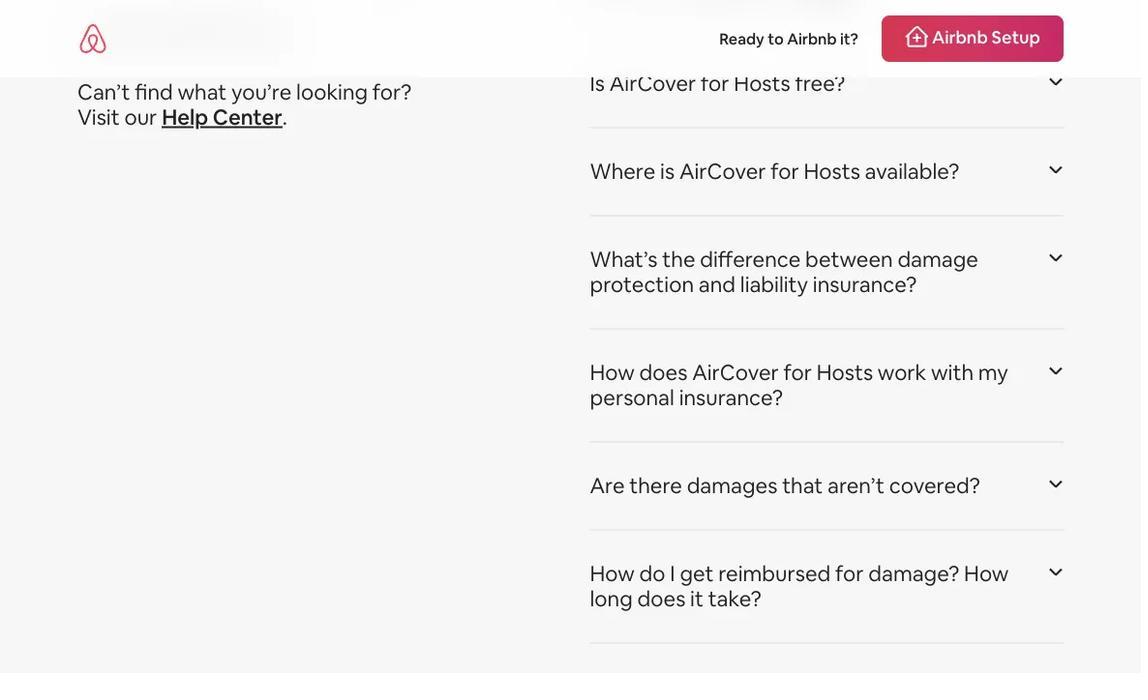 Task type: vqa. For each thing, say whether or not it's contained in the screenshot.
THERE
yes



Task type: describe. For each thing, give the bounding box(es) containing it.
personal
[[590, 384, 675, 412]]

where is aircover for hosts available? button
[[590, 136, 1064, 208]]

aircover for is
[[679, 158, 766, 185]]

are there damages that aren't covered? button
[[590, 451, 1064, 522]]

how right damage?
[[964, 561, 1009, 588]]

hosts for available?
[[804, 158, 860, 185]]

what
[[178, 78, 227, 106]]

find
[[135, 78, 173, 106]]

with
[[931, 359, 974, 387]]

how do i get reimbursed for damage? how long does it take?
[[590, 561, 1009, 613]]

how does aircover for hosts work with my personal insurance? button
[[590, 337, 1064, 434]]

where
[[590, 158, 656, 185]]

looking
[[296, 78, 368, 106]]

i
[[670, 561, 675, 588]]

covered?
[[889, 472, 980, 500]]

how does aircover for hosts work with my personal insurance?
[[590, 359, 1009, 412]]

0 horizontal spatial airbnb
[[787, 29, 837, 48]]

to
[[768, 29, 784, 48]]

protection
[[590, 271, 694, 299]]

do
[[639, 561, 665, 588]]

aircover for does
[[692, 359, 779, 387]]

aren't
[[828, 472, 885, 500]]

what's
[[590, 246, 658, 274]]

it
[[690, 586, 704, 613]]

is aircover for hosts free?
[[590, 70, 845, 97]]

your questions, answered
[[77, 0, 400, 61]]

that
[[782, 472, 823, 500]]

for inside dropdown button
[[701, 70, 729, 97]]

can't
[[77, 78, 130, 106]]

visit
[[77, 104, 120, 131]]

help center link
[[162, 104, 282, 131]]

how do i get reimbursed for damage? how long does it take? button
[[590, 539, 1064, 636]]

how for long
[[590, 561, 635, 588]]

difference
[[700, 246, 801, 274]]

does inside how does aircover for hosts work with my personal insurance?
[[639, 359, 688, 387]]

get
[[680, 561, 714, 588]]

you're
[[231, 78, 292, 106]]

there
[[629, 472, 682, 500]]

our
[[124, 104, 157, 131]]

setup
[[992, 26, 1041, 49]]

airbnb homepage image
[[77, 23, 108, 54]]

free?
[[795, 70, 845, 97]]



Task type: locate. For each thing, give the bounding box(es) containing it.
center
[[213, 104, 282, 131]]

what's the difference between damage protection and liability insurance?
[[590, 246, 978, 299]]

how inside how does aircover for hosts work with my personal insurance?
[[590, 359, 635, 387]]

your
[[77, 0, 174, 8]]

is
[[590, 70, 605, 97]]

0 vertical spatial aircover
[[610, 70, 696, 97]]

it?
[[840, 29, 859, 48]]

hosts inside dropdown button
[[734, 70, 791, 97]]

2 vertical spatial aircover
[[692, 359, 779, 387]]

1 vertical spatial hosts
[[804, 158, 860, 185]]

is
[[660, 158, 675, 185]]

airbnb left setup
[[932, 26, 988, 49]]

liability
[[740, 271, 808, 299]]

aircover
[[610, 70, 696, 97], [679, 158, 766, 185], [692, 359, 779, 387]]

for left damage?
[[835, 561, 864, 588]]

long
[[590, 586, 633, 613]]

for up difference
[[771, 158, 799, 185]]

ready
[[719, 29, 765, 48]]

damage?
[[869, 561, 960, 588]]

1 vertical spatial aircover
[[679, 158, 766, 185]]

take?
[[708, 586, 762, 613]]

what's the difference between damage protection and liability insurance? button
[[590, 224, 1064, 321]]

for down ready
[[701, 70, 729, 97]]

are
[[590, 472, 625, 500]]

aircover inside how does aircover for hosts work with my personal insurance?
[[692, 359, 779, 387]]

aircover inside dropdown button
[[610, 70, 696, 97]]

how left do
[[590, 561, 635, 588]]

0 horizontal spatial insurance?
[[679, 384, 783, 412]]

does
[[639, 359, 688, 387], [637, 586, 686, 613]]

hosts
[[734, 70, 791, 97], [804, 158, 860, 185], [817, 359, 873, 387]]

does down protection
[[639, 359, 688, 387]]

where is aircover for hosts available?
[[590, 158, 960, 185]]

help center .
[[162, 104, 287, 131]]

damage
[[898, 246, 978, 274]]

how down protection
[[590, 359, 635, 387]]

1 horizontal spatial insurance?
[[813, 271, 917, 299]]

hosts left work at bottom
[[817, 359, 873, 387]]

1 vertical spatial does
[[637, 586, 686, 613]]

airbnb setup link
[[882, 15, 1064, 62]]

available?
[[865, 158, 960, 185]]

2 vertical spatial hosts
[[817, 359, 873, 387]]

damages
[[687, 472, 778, 500]]

.
[[282, 104, 287, 131]]

reimbursed
[[719, 561, 831, 588]]

the
[[662, 246, 696, 274]]

airbnb setup
[[932, 26, 1041, 49]]

help
[[162, 104, 208, 131]]

insurance?
[[813, 271, 917, 299], [679, 384, 783, 412]]

questions,
[[183, 0, 400, 8]]

work
[[878, 359, 927, 387]]

does inside how do i get reimbursed for damage? how long does it take?
[[637, 586, 686, 613]]

for?
[[373, 78, 412, 106]]

answered
[[77, 0, 284, 61]]

insurance? inside what's the difference between damage protection and liability insurance?
[[813, 271, 917, 299]]

airbnb
[[932, 26, 988, 49], [787, 29, 837, 48]]

1 horizontal spatial airbnb
[[932, 26, 988, 49]]

insurance? inside how does aircover for hosts work with my personal insurance?
[[679, 384, 783, 412]]

0 vertical spatial does
[[639, 359, 688, 387]]

for inside how does aircover for hosts work with my personal insurance?
[[784, 359, 812, 387]]

is aircover for hosts free? button
[[590, 48, 1064, 120]]

hosts inside how does aircover for hosts work with my personal insurance?
[[817, 359, 873, 387]]

my
[[978, 359, 1009, 387]]

how
[[590, 359, 635, 387], [590, 561, 635, 588], [964, 561, 1009, 588]]

insurance? up damages
[[679, 384, 783, 412]]

hosts left available?
[[804, 158, 860, 185]]

for
[[701, 70, 729, 97], [771, 158, 799, 185], [784, 359, 812, 387], [835, 561, 864, 588]]

how for personal
[[590, 359, 635, 387]]

airbnb right to on the right of the page
[[787, 29, 837, 48]]

ready to airbnb it?
[[719, 29, 859, 48]]

0 vertical spatial insurance?
[[813, 271, 917, 299]]

between
[[806, 246, 893, 274]]

1 vertical spatial insurance?
[[679, 384, 783, 412]]

insurance? right liability
[[813, 271, 917, 299]]

aircover inside dropdown button
[[679, 158, 766, 185]]

hosts down to on the right of the page
[[734, 70, 791, 97]]

0 vertical spatial hosts
[[734, 70, 791, 97]]

can't find what you're looking for? visit our
[[77, 78, 412, 131]]

are there damages that aren't covered?
[[590, 472, 980, 500]]

hosts inside dropdown button
[[804, 158, 860, 185]]

for down liability
[[784, 359, 812, 387]]

for inside how do i get reimbursed for damage? how long does it take?
[[835, 561, 864, 588]]

and
[[699, 271, 736, 299]]

does left it
[[637, 586, 686, 613]]

hosts for work
[[817, 359, 873, 387]]



